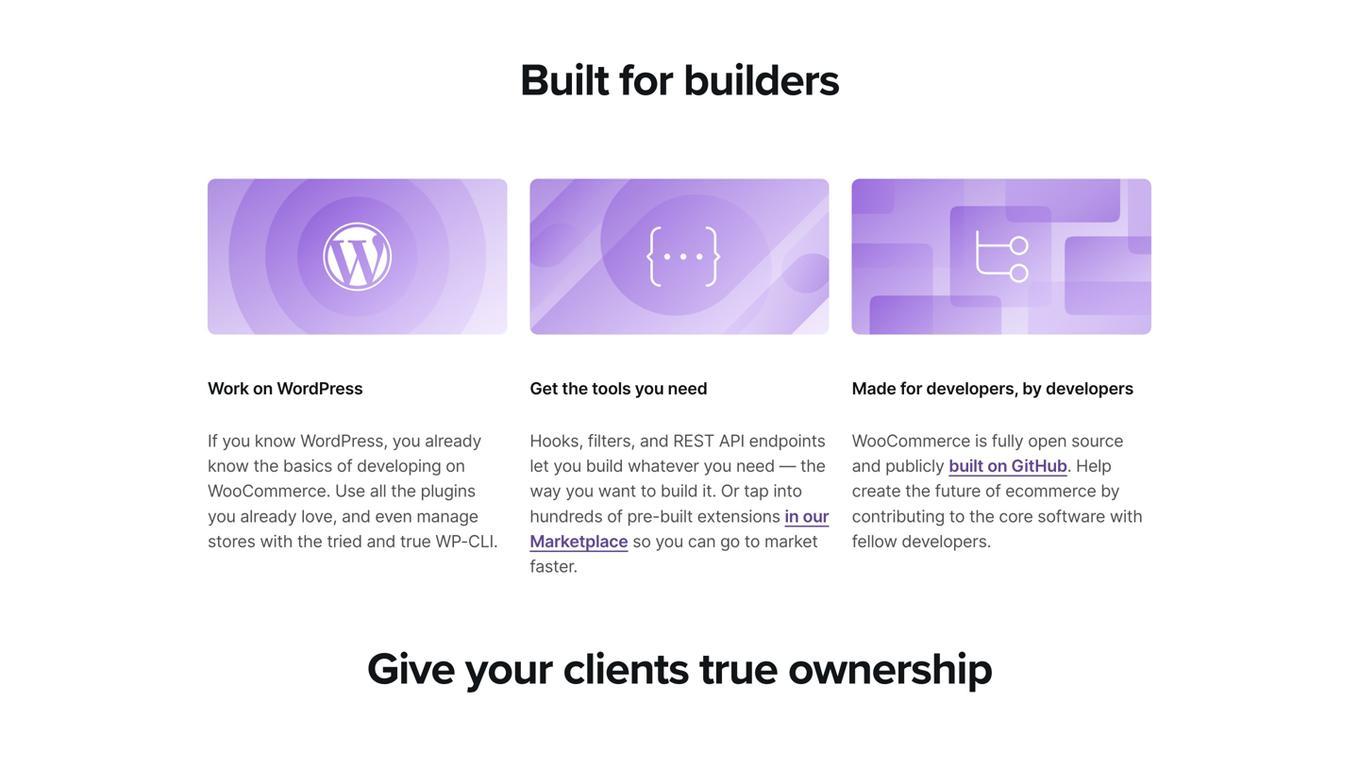 Task type: locate. For each thing, give the bounding box(es) containing it.
on down fully
[[988, 456, 1008, 477]]

built on github link
[[949, 456, 1068, 477]]

tried
[[327, 532, 362, 552]]

1 vertical spatial already
[[240, 506, 297, 527]]

1 vertical spatial built
[[660, 506, 693, 527]]

1 horizontal spatial on
[[446, 456, 465, 477]]

1 horizontal spatial built
[[949, 456, 984, 477]]

2 vertical spatial to
[[745, 532, 760, 552]]

on right work
[[253, 379, 273, 399]]

way
[[530, 481, 561, 502]]

use
[[335, 481, 365, 502]]

to inside hooks, filters, and rest api endpoints let you build whatever you need — the way you want to build it. or tap into hundreds of pre-built extensions
[[641, 481, 657, 502]]

clients
[[563, 643, 689, 697]]

0 horizontal spatial with
[[260, 532, 293, 552]]

all
[[370, 481, 387, 502]]

true
[[400, 532, 431, 552], [700, 643, 778, 697]]

need up tap
[[737, 456, 775, 477]]

of down want
[[607, 506, 623, 527]]

0 vertical spatial know
[[255, 431, 296, 451]]

with right stores
[[260, 532, 293, 552]]

know up basics
[[255, 431, 296, 451]]

1 horizontal spatial need
[[737, 456, 775, 477]]

can
[[688, 532, 716, 552]]

0 horizontal spatial already
[[240, 506, 297, 527]]

built
[[520, 54, 609, 108]]

0 horizontal spatial on
[[253, 379, 273, 399]]

by up open
[[1023, 379, 1042, 399]]

0 vertical spatial true
[[400, 532, 431, 552]]

1 vertical spatial true
[[700, 643, 778, 697]]

by down the "help"
[[1101, 481, 1120, 502]]

for
[[619, 54, 673, 108], [901, 379, 923, 399]]

of down built on github link
[[986, 481, 1002, 502]]

wp-
[[436, 532, 468, 552]]

built up future
[[949, 456, 984, 477]]

builders
[[684, 54, 840, 108]]

1 vertical spatial build
[[661, 481, 698, 502]]

with right software
[[1110, 506, 1143, 527]]

0 horizontal spatial for
[[619, 54, 673, 108]]

on
[[253, 379, 273, 399], [446, 456, 465, 477], [988, 456, 1008, 477]]

built
[[949, 456, 984, 477], [660, 506, 693, 527]]

ownership
[[789, 643, 993, 697]]

build down whatever
[[661, 481, 698, 502]]

woocommerce.
[[208, 481, 331, 502]]

our
[[803, 506, 830, 527]]

give
[[367, 643, 455, 697]]

of down wordpress,
[[337, 456, 353, 477]]

in our marketplace link
[[530, 506, 830, 552]]

to
[[641, 481, 657, 502], [950, 506, 965, 527], [745, 532, 760, 552]]

give your clients true ownership
[[367, 643, 993, 697]]

2 vertical spatial of
[[607, 506, 623, 527]]

software
[[1038, 506, 1106, 527]]

1 vertical spatial of
[[986, 481, 1002, 502]]

0 vertical spatial need
[[668, 379, 708, 399]]

to up pre-
[[641, 481, 657, 502]]

1 vertical spatial for
[[901, 379, 923, 399]]

in
[[785, 506, 799, 527]]

1 horizontal spatial build
[[661, 481, 698, 502]]

for right made
[[901, 379, 923, 399]]

for right built
[[619, 54, 673, 108]]

1 horizontal spatial with
[[1110, 506, 1143, 527]]

.
[[1068, 456, 1072, 477]]

already up plugins
[[425, 431, 482, 451]]

and
[[640, 431, 669, 451], [852, 456, 881, 477], [342, 506, 371, 527], [367, 532, 396, 552]]

1 vertical spatial know
[[208, 456, 249, 477]]

need
[[668, 379, 708, 399], [737, 456, 775, 477]]

of
[[337, 456, 353, 477], [986, 481, 1002, 502], [607, 506, 623, 527]]

developers,
[[927, 379, 1019, 399]]

basics
[[283, 456, 333, 477]]

0 vertical spatial already
[[425, 431, 482, 451]]

the
[[562, 379, 588, 399], [254, 456, 279, 477], [801, 456, 826, 477], [391, 481, 416, 502], [906, 481, 931, 502], [970, 506, 995, 527], [297, 532, 323, 552]]

and inside woocommerce is fully open source and publicly
[[852, 456, 881, 477]]

0 vertical spatial build
[[586, 456, 624, 477]]

0 horizontal spatial true
[[400, 532, 431, 552]]

with inside if you know wordpress, you already know the basics of developing on woocommerce. use all the plugins you already love, and even manage stores with the tried and true wp-cli.
[[260, 532, 293, 552]]

1 horizontal spatial to
[[745, 532, 760, 552]]

1 vertical spatial with
[[260, 532, 293, 552]]

1 vertical spatial by
[[1101, 481, 1120, 502]]

and up create
[[852, 456, 881, 477]]

0 vertical spatial by
[[1023, 379, 1042, 399]]

if
[[208, 431, 218, 451]]

and down even
[[367, 532, 396, 552]]

work
[[208, 379, 249, 399]]

need up rest
[[668, 379, 708, 399]]

1 horizontal spatial true
[[700, 643, 778, 697]]

0 vertical spatial with
[[1110, 506, 1143, 527]]

you up developing
[[393, 431, 421, 451]]

the right all
[[391, 481, 416, 502]]

publicly
[[886, 456, 945, 477]]

0 horizontal spatial build
[[586, 456, 624, 477]]

create
[[852, 481, 901, 502]]

1 horizontal spatial know
[[255, 431, 296, 451]]

. help create the future of ecommerce by contributing to the core software with fellow developers.
[[852, 456, 1143, 552]]

fellow
[[852, 532, 898, 552]]

0 vertical spatial for
[[619, 54, 673, 108]]

0 vertical spatial of
[[337, 456, 353, 477]]

stores
[[208, 532, 256, 552]]

to right go
[[745, 532, 760, 552]]

tools
[[592, 379, 631, 399]]

with
[[1110, 506, 1143, 527], [260, 532, 293, 552]]

2 horizontal spatial to
[[950, 506, 965, 527]]

developing
[[357, 456, 442, 477]]

to down future
[[950, 506, 965, 527]]

and up whatever
[[640, 431, 669, 451]]

in our marketplace
[[530, 506, 830, 552]]

built up can on the bottom right of the page
[[660, 506, 693, 527]]

help
[[1077, 456, 1112, 477]]

wordpress
[[277, 379, 363, 399]]

0 horizontal spatial need
[[668, 379, 708, 399]]

hundreds
[[530, 506, 603, 527]]

on for built
[[988, 456, 1008, 477]]

rest
[[674, 431, 715, 451]]

you inside so you can go to market faster.
[[656, 532, 684, 552]]

github
[[1012, 456, 1068, 477]]

on up plugins
[[446, 456, 465, 477]]

0 vertical spatial to
[[641, 481, 657, 502]]

api
[[719, 431, 745, 451]]

fully
[[992, 431, 1024, 451]]

build
[[586, 456, 624, 477], [661, 481, 698, 502]]

you right so
[[656, 532, 684, 552]]

0 horizontal spatial built
[[660, 506, 693, 527]]

2 horizontal spatial on
[[988, 456, 1008, 477]]

already
[[425, 431, 482, 451], [240, 506, 297, 527]]

0 horizontal spatial of
[[337, 456, 353, 477]]

1 vertical spatial need
[[737, 456, 775, 477]]

the right — at the bottom right of page
[[801, 456, 826, 477]]

2 horizontal spatial of
[[986, 481, 1002, 502]]

build down filters, on the bottom of the page
[[586, 456, 624, 477]]

0 horizontal spatial to
[[641, 481, 657, 502]]

1 vertical spatial to
[[950, 506, 965, 527]]

1 horizontal spatial by
[[1101, 481, 1120, 502]]

know down the if
[[208, 456, 249, 477]]

the left core
[[970, 506, 995, 527]]

know
[[255, 431, 296, 451], [208, 456, 249, 477]]

ecommerce
[[1006, 481, 1097, 502]]

hooks,
[[530, 431, 584, 451]]

1 horizontal spatial for
[[901, 379, 923, 399]]

it.
[[703, 481, 717, 502]]

whatever
[[628, 456, 700, 477]]

by
[[1023, 379, 1042, 399], [1101, 481, 1120, 502]]

0 horizontal spatial know
[[208, 456, 249, 477]]

you up the hundreds
[[566, 481, 594, 502]]

already down woocommerce.
[[240, 506, 297, 527]]

faster.
[[530, 557, 578, 577]]

on inside if you know wordpress, you already know the basics of developing on woocommerce. use all the plugins you already love, and even manage stores with the tried and true wp-cli.
[[446, 456, 465, 477]]

source
[[1072, 431, 1124, 451]]

you
[[635, 379, 664, 399], [222, 431, 250, 451], [393, 431, 421, 451], [554, 456, 582, 477], [704, 456, 732, 477], [566, 481, 594, 502], [208, 506, 236, 527], [656, 532, 684, 552]]

built on github
[[949, 456, 1068, 477]]

1 horizontal spatial of
[[607, 506, 623, 527]]



Task type: describe. For each thing, give the bounding box(es) containing it.
open
[[1029, 431, 1068, 451]]

tap
[[744, 481, 769, 502]]

woocommerce is fully open source and publicly
[[852, 431, 1124, 477]]

woocommerce
[[852, 431, 971, 451]]

pre-
[[628, 506, 660, 527]]

or
[[721, 481, 740, 502]]

of inside . help create the future of ecommerce by contributing to the core software with fellow developers.
[[986, 481, 1002, 502]]

manage
[[417, 506, 479, 527]]

the down love,
[[297, 532, 323, 552]]

developers
[[1046, 379, 1134, 399]]

the inside hooks, filters, and rest api endpoints let you build whatever you need — the way you want to build it. or tap into hundreds of pre-built extensions
[[801, 456, 826, 477]]

you right 'tools' at the left of page
[[635, 379, 664, 399]]

market
[[765, 532, 818, 552]]

and inside hooks, filters, and rest api endpoints let you build whatever you need — the way you want to build it. or tap into hundreds of pre-built extensions
[[640, 431, 669, 451]]

love,
[[301, 506, 337, 527]]

—
[[780, 456, 796, 477]]

core
[[1000, 506, 1034, 527]]

get the tools you need
[[530, 379, 708, 399]]

hooks, filters, and rest api endpoints let you build whatever you need — the way you want to build it. or tap into hundreds of pre-built extensions
[[530, 431, 826, 527]]

on for work
[[253, 379, 273, 399]]

wordpress,
[[301, 431, 388, 451]]

endpoints
[[750, 431, 826, 451]]

so
[[633, 532, 651, 552]]

want
[[598, 481, 637, 502]]

so you can go to market faster.
[[530, 532, 818, 577]]

need inside hooks, filters, and rest api endpoints let you build whatever you need — the way you want to build it. or tap into hundreds of pre-built extensions
[[737, 456, 775, 477]]

filters,
[[588, 431, 636, 451]]

developers.
[[902, 532, 992, 552]]

cli.
[[468, 532, 498, 552]]

to inside so you can go to market faster.
[[745, 532, 760, 552]]

plugins
[[421, 481, 476, 502]]

made
[[852, 379, 897, 399]]

go
[[721, 532, 740, 552]]

even
[[375, 506, 412, 527]]

true inside if you know wordpress, you already know the basics of developing on woocommerce. use all the plugins you already love, and even manage stores with the tried and true wp-cli.
[[400, 532, 431, 552]]

future
[[936, 481, 981, 502]]

of inside hooks, filters, and rest api endpoints let you build whatever you need — the way you want to build it. or tap into hundreds of pre-built extensions
[[607, 506, 623, 527]]

you up it.
[[704, 456, 732, 477]]

of inside if you know wordpress, you already know the basics of developing on woocommerce. use all the plugins you already love, and even manage stores with the tried and true wp-cli.
[[337, 456, 353, 477]]

1 horizontal spatial already
[[425, 431, 482, 451]]

you right the if
[[222, 431, 250, 451]]

work on wordpress
[[208, 379, 363, 399]]

you up stores
[[208, 506, 236, 527]]

extensions
[[698, 506, 781, 527]]

made for developers, by developers
[[852, 379, 1134, 399]]

0 horizontal spatial by
[[1023, 379, 1042, 399]]

to inside . help create the future of ecommerce by contributing to the core software with fellow developers.
[[950, 506, 965, 527]]

and down use
[[342, 506, 371, 527]]

if you know wordpress, you already know the basics of developing on woocommerce. use all the plugins you already love, and even manage stores with the tried and true wp-cli.
[[208, 431, 498, 552]]

the right get
[[562, 379, 588, 399]]

is
[[976, 431, 988, 451]]

get
[[530, 379, 558, 399]]

your
[[466, 643, 553, 697]]

marketplace
[[530, 532, 629, 552]]

into
[[774, 481, 803, 502]]

for for made
[[901, 379, 923, 399]]

for for built
[[619, 54, 673, 108]]

contributing
[[852, 506, 945, 527]]

the down publicly
[[906, 481, 931, 502]]

with inside . help create the future of ecommerce by contributing to the core software with fellow developers.
[[1110, 506, 1143, 527]]

by inside . help create the future of ecommerce by contributing to the core software with fellow developers.
[[1101, 481, 1120, 502]]

let
[[530, 456, 549, 477]]

the up woocommerce.
[[254, 456, 279, 477]]

built inside hooks, filters, and rest api endpoints let you build whatever you need — the way you want to build it. or tap into hundreds of pre-built extensions
[[660, 506, 693, 527]]

built for builders
[[520, 54, 840, 108]]

you down hooks,
[[554, 456, 582, 477]]

0 vertical spatial built
[[949, 456, 984, 477]]



Task type: vqa. For each thing, say whether or not it's contained in the screenshot.
ALREADY to the bottom
yes



